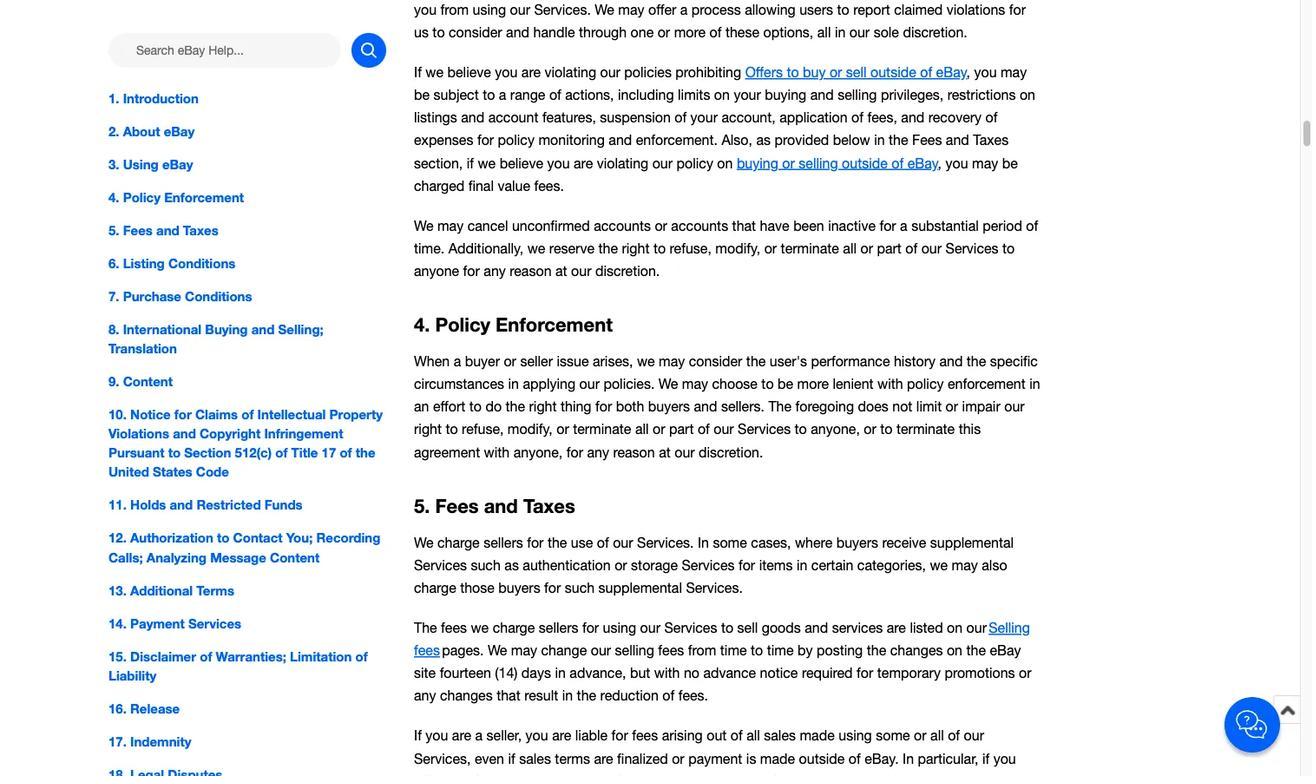 Task type: describe. For each thing, give the bounding box(es) containing it.
in down the change
[[555, 665, 566, 681]]

for left items
[[739, 557, 756, 573]]

0 vertical spatial outside
[[871, 64, 917, 80]]

512(c)
[[235, 445, 272, 461]]

9.
[[109, 374, 119, 389]]

9. content link
[[109, 372, 386, 391]]

1 horizontal spatial sellers
[[539, 620, 579, 636]]

we inside we may cancel unconfirmed accounts or accounts that have been inactive for a substantial period of time. additionally, we reserve the right to refuse, modify, or terminate all or part of our services to anyone for any reason at our discretion.
[[528, 240, 546, 256]]

16. release
[[109, 701, 180, 716]]

but
[[630, 665, 651, 681]]

1 horizontal spatial 5. fees and taxes
[[414, 494, 576, 517]]

ebay up restrictions at the right top
[[937, 64, 968, 80]]

16. release link
[[109, 699, 386, 718]]

taxes inside 5. fees and taxes "link"
[[183, 222, 219, 238]]

1 vertical spatial such
[[565, 580, 595, 596]]

conditions for 6. listing conditions
[[168, 256, 236, 271]]

restrictions
[[948, 87, 1016, 103]]

0 vertical spatial violating
[[545, 64, 597, 80]]

limits
[[678, 87, 711, 103]]

or left ask
[[680, 773, 693, 776]]

or down provided
[[783, 155, 795, 171]]

of up features,
[[550, 87, 562, 103]]

code
[[196, 464, 229, 480]]

or down the have
[[765, 240, 777, 256]]

receive
[[883, 535, 927, 551]]

1 vertical spatial selling
[[799, 155, 839, 171]]

if for if we believe you are violating our policies prohibiting offers to buy or sell outside of ebay
[[414, 64, 422, 80]]

services up those
[[414, 557, 467, 573]]

as inside , you may be subject to a range of actions, including limits on your buying and selling privileges, restrictions on listings and account features, suspension of your account, application of fees, and recovery of expenses for policy monitoring and enforcement. also, as provided below in the fees and taxes section, if we believe you are violating our policy on
[[757, 132, 771, 148]]

1 horizontal spatial policy
[[677, 155, 714, 171]]

1 accounts from the left
[[594, 217, 651, 234]]

history
[[894, 353, 936, 369]]

0 horizontal spatial using
[[603, 620, 637, 636]]

or down arising on the right bottom
[[672, 751, 685, 767]]

or down the inactive at the top of the page
[[861, 240, 874, 256]]

the up promotions
[[967, 643, 987, 659]]

buying inside , you may be subject to a range of actions, including limits on your buying and selling privileges, restrictions on listings and account features, suspension of your account, application of fees, and recovery of expenses for policy monitoring and enforcement. also, as provided below in the fees and taxes section, if we believe you are violating our policy on
[[765, 87, 807, 103]]

temporary
[[878, 665, 941, 681]]

items
[[760, 557, 793, 573]]

finalized
[[618, 751, 668, 767]]

a inside "when a buyer or seller issue arises, we may consider the user's performance history and the specific circumstances in applying our policies. we may choose to be more lenient with policy enforcement in an effort to do the right thing for both buyers and sellers. the foregoing does not limit or impair our right to refuse, modify, or terminate all or part of our services to anyone, or to terminate this agreement with anyone, for any reason at our discretion."
[[454, 353, 461, 369]]

and right holds
[[170, 497, 193, 513]]

and inside 10. notice for claims of intellectual property violations and copyright infringement pursuant to section 512(c) of title 17 of the united states code
[[173, 426, 196, 442]]

of left ebay.
[[849, 751, 861, 767]]

from
[[688, 643, 717, 659]]

the inside the if you are a seller, you are liable for fees arising out of all sales made using some or all of our services, even if sales terms are finalized or payment is made outside of ebay. in particular, if you offer or reference your contact information or ask a buyer for their contact information in the conte
[[963, 773, 983, 776]]

all inside we may cancel unconfirmed accounts or accounts that have been inactive for a substantial period of time. additionally, we reserve the right to refuse, modify, or terminate all or part of our services to anyone for any reason at our discretion.
[[843, 240, 857, 256]]

0 vertical spatial changes
[[891, 643, 944, 659]]

purchase
[[123, 289, 181, 304]]

you;
[[286, 530, 313, 546]]

or left seller
[[504, 353, 517, 369]]

or down , you may be charged final value fees. on the top
[[655, 217, 668, 234]]

0 horizontal spatial believe
[[448, 64, 491, 80]]

of right 17
[[340, 445, 352, 461]]

1 vertical spatial right
[[529, 399, 557, 415]]

intellectual
[[258, 407, 326, 422]]

may down consider
[[682, 376, 709, 392]]

or right buy at the right top
[[830, 64, 843, 80]]

0 horizontal spatial 4. policy enforcement
[[109, 189, 244, 205]]

1 horizontal spatial if
[[508, 751, 516, 767]]

of down 'substantial'
[[906, 240, 918, 256]]

with inside 'pages. we may change our selling fees from time to time by posting the changes on the ebay site fourteen (14) days in advance, but with no advance notice required for temporary promotions or any changes that result in the reduction of fees.'
[[655, 665, 680, 681]]

indemnity
[[130, 734, 192, 749]]

12. authorization to contact you; recording calls; analyzing message content
[[109, 530, 381, 565]]

when a buyer or seller issue arises, we may consider the user's performance history and the specific circumstances in applying our policies. we may choose to be more lenient with policy enforcement in an effort to do the right thing for both buyers and sellers. the foregoing does not limit or impair our right to refuse, modify, or terminate all or part of our services to anyone, or to terminate this agreement with anyone, for any reason at our discretion.
[[414, 353, 1041, 460]]

value
[[498, 177, 531, 194]]

for inside , you may be subject to a range of actions, including limits on your buying and selling privileges, restrictions on listings and account features, suspension of your account, application of fees, and recovery of expenses for policy monitoring and enforcement. also, as provided below in the fees and taxes section, if we believe you are violating our policy on
[[478, 132, 494, 148]]

are down liable
[[594, 751, 614, 767]]

17
[[322, 445, 336, 461]]

where
[[795, 535, 833, 551]]

or down policies.
[[653, 421, 666, 437]]

we inside we may cancel unconfirmed accounts or accounts that have been inactive for a substantial period of time. additionally, we reserve the right to refuse, modify, or terminate all or part of our services to anyone for any reason at our discretion.
[[414, 217, 434, 234]]

a inside we may cancel unconfirmed accounts or accounts that have been inactive for a substantial period of time. additionally, we reserve the right to refuse, modify, or terminate all or part of our services to anyone for any reason at our discretion.
[[901, 217, 908, 234]]

at inside we may cancel unconfirmed accounts or accounts that have been inactive for a substantial period of time. additionally, we reserve the right to refuse, modify, or terminate all or part of our services to anyone for any reason at our discretion.
[[556, 263, 568, 279]]

if for if you are a seller, you are liable for fees arising out of all sales made using some or all of our services, even if sales terms are finalized or payment is made outside of ebay. in particular, if you offer or reference your contact information or ask a buyer for their contact information in the conte
[[414, 728, 422, 744]]

we inside , you may be subject to a range of actions, including limits on your buying and selling privileges, restrictions on listings and account features, suspension of your account, application of fees, and recovery of expenses for policy monitoring and enforcement. also, as provided below in the fees and taxes section, if we believe you are violating our policy on
[[478, 155, 496, 171]]

authorization
[[130, 530, 213, 546]]

1 vertical spatial made
[[761, 751, 796, 767]]

all up particular,
[[931, 728, 945, 744]]

we up pages.
[[471, 620, 489, 636]]

no
[[684, 665, 700, 681]]

for left "their"
[[772, 773, 789, 776]]

are up terms
[[552, 728, 572, 744]]

8.
[[109, 322, 119, 337]]

1 vertical spatial your
[[691, 110, 718, 126]]

provided
[[775, 132, 830, 148]]

8. international buying and selling; translation
[[109, 322, 324, 356]]

services inside we may cancel unconfirmed accounts or accounts that have been inactive for a substantial period of time. additionally, we reserve the right to refuse, modify, or terminate all or part of our services to anyone for any reason at our discretion.
[[946, 240, 999, 256]]

final
[[469, 177, 494, 194]]

and inside "link"
[[156, 222, 179, 238]]

selling inside 'pages. we may change our selling fees from time to time by posting the changes on the ebay site fourteen (14) days in advance, but with no advance notice required for temporary promotions or any changes that result in the reduction of fees.'
[[615, 643, 655, 659]]

in inside 'we charge sellers for the use of our services. in some cases, where buyers receive supplemental services such as authentication or storage services for items in certain categories, we may also charge those buyers for such supplemental services.'
[[797, 557, 808, 573]]

0 vertical spatial charge
[[438, 535, 480, 551]]

you right particular,
[[994, 751, 1017, 767]]

the down advance,
[[577, 688, 597, 704]]

2 horizontal spatial buyers
[[837, 535, 879, 551]]

0 horizontal spatial anyone,
[[514, 444, 563, 460]]

the down the "services"
[[867, 643, 887, 659]]

1.
[[109, 90, 119, 106]]

5. inside "link"
[[109, 222, 119, 238]]

11. holds and restricted funds link
[[109, 496, 386, 515]]

or right 'limit'
[[946, 399, 959, 415]]

discretion. inside we may cancel unconfirmed accounts or accounts that have been inactive for a substantial period of time. additionally, we reserve the right to refuse, modify, or terminate all or part of our services to anyone for any reason at our discretion.
[[596, 263, 660, 279]]

in left the applying
[[508, 376, 519, 392]]

pages.
[[442, 643, 484, 659]]

may left consider
[[659, 353, 685, 369]]

2 horizontal spatial if
[[983, 751, 990, 767]]

fees. inside 'pages. we may change our selling fees from time to time by posting the changes on the ebay site fourteen (14) days in advance, but with no advance notice required for temporary promotions or any changes that result in the reduction of fees.'
[[679, 688, 709, 704]]

0 horizontal spatial such
[[471, 557, 501, 573]]

for left both at the bottom left of the page
[[596, 399, 612, 415]]

when
[[414, 353, 450, 369]]

international
[[123, 322, 202, 337]]

you right "seller,"
[[526, 728, 549, 744]]

1 vertical spatial policy
[[435, 313, 491, 336]]

release
[[130, 701, 180, 716]]

for down "thing"
[[567, 444, 584, 460]]

been
[[794, 217, 825, 234]]

in right result
[[562, 688, 573, 704]]

6.
[[109, 256, 119, 271]]

fees up pages.
[[441, 620, 467, 636]]

you up restrictions at the right top
[[975, 64, 997, 80]]

user's
[[770, 353, 808, 369]]

offers to buy or sell outside of ebay link
[[746, 64, 968, 80]]

we may cancel unconfirmed accounts or accounts that have been inactive for a substantial period of time. additionally, we reserve the right to refuse, modify, or terminate all or part of our services to anyone for any reason at our discretion.
[[414, 217, 1039, 279]]

of up copyright at left
[[242, 407, 254, 422]]

recording
[[317, 530, 381, 546]]

offer
[[414, 773, 442, 776]]

1 vertical spatial with
[[484, 444, 510, 460]]

1 vertical spatial sell
[[738, 620, 758, 636]]

for right the inactive at the top of the page
[[880, 217, 897, 234]]

advance,
[[570, 665, 627, 681]]

of inside 'pages. we may change our selling fees from time to time by posting the changes on the ebay site fourteen (14) days in advance, but with no advance notice required for temporary promotions or any changes that result in the reduction of fees.'
[[663, 688, 675, 704]]

below
[[833, 132, 871, 148]]

and down privileges,
[[902, 110, 925, 126]]

terminate inside we may cancel unconfirmed accounts or accounts that have been inactive for a substantial period of time. additionally, we reserve the right to refuse, modify, or terminate all or part of our services to anyone for any reason at our discretion.
[[781, 240, 840, 256]]

0 horizontal spatial terminate
[[573, 421, 632, 437]]

fees inside selling fees
[[414, 643, 440, 659]]

you up services,
[[426, 728, 448, 744]]

2 horizontal spatial your
[[734, 87, 761, 103]]

sellers.
[[722, 399, 765, 415]]

or inside 'pages. we may change our selling fees from time to time by posting the changes on the ebay site fourteen (14) days in advance, but with no advance notice required for temporary promotions or any changes that result in the reduction of fees.'
[[1020, 665, 1032, 681]]

2.
[[109, 123, 119, 139]]

on right the listed
[[948, 620, 963, 636]]

and up by
[[805, 620, 829, 636]]

we inside 'we charge sellers for the use of our services. in some cases, where buyers receive supplemental services such as authentication or storage services for items in certain categories, we may also charge those buyers for such supplemental services.'
[[930, 557, 948, 573]]

are left the listed
[[887, 620, 907, 636]]

section,
[[414, 155, 463, 171]]

we up subject
[[426, 64, 444, 80]]

consider
[[689, 353, 743, 369]]

you down the monitoring at the top left of the page
[[548, 155, 570, 171]]

2 accounts from the left
[[672, 217, 729, 234]]

1 horizontal spatial sales
[[764, 728, 796, 744]]

or down "thing"
[[557, 421, 569, 437]]

using inside the if you are a seller, you are liable for fees arising out of all sales made using some or all of our services, even if sales terms are finalized or payment is made outside of ebay. in particular, if you offer or reference your contact information or ask a buyer for their contact information in the conte
[[839, 728, 873, 744]]

0 vertical spatial content
[[123, 374, 173, 389]]

12. authorization to contact you; recording calls; analyzing message content link
[[109, 529, 386, 567]]

be for , you may be charged final value fees.
[[1003, 155, 1018, 171]]

1 horizontal spatial anyone,
[[811, 421, 860, 437]]

and right history
[[940, 353, 963, 369]]

2 vertical spatial right
[[414, 421, 442, 437]]

result
[[525, 688, 559, 704]]

we inside 'we charge sellers for the use of our services. in some cases, where buyers receive supplemental services such as authentication or storage services for items in certain categories, we may also charge those buyers for such supplemental services.'
[[414, 535, 434, 551]]

0 vertical spatial services.
[[637, 535, 694, 551]]

0 vertical spatial supplemental
[[931, 535, 1014, 551]]

on down also,
[[718, 155, 733, 171]]

0 vertical spatial policy
[[123, 189, 161, 205]]

reason inside "when a buyer or seller issue arises, we may consider the user's performance history and the specific circumstances in applying our policies. we may choose to be more lenient with policy enforcement in an effort to do the right thing for both buyers and sellers. the foregoing does not limit or impair our right to refuse, modify, or terminate all or part of our services to anyone, or to terminate this agreement with anyone, for any reason at our discretion."
[[613, 444, 655, 460]]

the up enforcement
[[967, 353, 987, 369]]

enforcement
[[948, 376, 1026, 392]]

1 vertical spatial services.
[[686, 580, 743, 596]]

the inside 10. notice for claims of intellectual property violations and copyright infringement pursuant to section 512(c) of title 17 of the united states code
[[356, 445, 376, 461]]

services inside "when a buyer or seller issue arises, we may consider the user's performance history and the specific circumstances in applying our policies. we may choose to be more lenient with policy enforcement in an effort to do the right thing for both buyers and sellers. the foregoing does not limit or impair our right to refuse, modify, or terminate all or part of our services to anyone, or to terminate this agreement with anyone, for any reason at our discretion."
[[738, 421, 791, 437]]

right inside we may cancel unconfirmed accounts or accounts that have been inactive for a substantial period of time. additionally, we reserve the right to refuse, modify, or terminate all or part of our services to anyone for any reason at our discretion.
[[622, 240, 650, 256]]

, you may be charged final value fees.
[[414, 155, 1018, 194]]

for up the change
[[583, 620, 599, 636]]

0 horizontal spatial 4.
[[109, 189, 119, 205]]

modify, inside "when a buyer or seller issue arises, we may consider the user's performance history and the specific circumstances in applying our policies. we may choose to be more lenient with policy enforcement in an effort to do the right thing for both buyers and sellers. the foregoing does not limit or impair our right to refuse, modify, or terminate all or part of our services to anyone, or to terminate this agreement with anyone, for any reason at our discretion."
[[508, 421, 553, 437]]

taxes inside , you may be subject to a range of actions, including limits on your buying and selling privileges, restrictions on listings and account features, suspension of your account, application of fees, and recovery of expenses for policy monitoring and enforcement. also, as provided below in the fees and taxes section, if we believe you are violating our policy on
[[974, 132, 1009, 148]]

our inside the if you are a seller, you are liable for fees arising out of all sales made using some or all of our services, even if sales terms are finalized or payment is made outside of ebay. in particular, if you offer or reference your contact information or ask a buyer for their contact information in the conte
[[964, 728, 985, 744]]

2. about ebay link
[[109, 122, 386, 141]]

liability
[[109, 668, 157, 683]]

you up range
[[495, 64, 518, 80]]

is
[[747, 751, 757, 767]]

to inside , you may be subject to a range of actions, including limits on your buying and selling privileges, restrictions on listings and account features, suspension of your account, application of fees, and recovery of expenses for policy monitoring and enforcement. also, as provided below in the fees and taxes section, if we believe you are violating our policy on
[[483, 87, 495, 103]]

0 horizontal spatial buyers
[[499, 580, 541, 596]]

a up even
[[475, 728, 483, 744]]

be for , you may be subject to a range of actions, including limits on your buying and selling privileges, restrictions on listings and account features, suspension of your account, application of fees, and recovery of expenses for policy monitoring and enforcement. also, as provided below in the fees and taxes section, if we believe you are violating our policy on
[[414, 87, 430, 103]]

in inside 'we charge sellers for the use of our services. in some cases, where buyers receive supplemental services such as authentication or storage services for items in certain categories, we may also charge those buyers for such supplemental services.'
[[698, 535, 709, 551]]

storage
[[631, 557, 678, 573]]

of right out
[[731, 728, 743, 744]]

listings
[[414, 110, 457, 126]]

on right restrictions at the right top
[[1020, 87, 1036, 103]]

2 time from the left
[[767, 643, 794, 659]]

2 vertical spatial charge
[[493, 620, 535, 636]]

effort
[[433, 399, 466, 415]]

14. payment services
[[109, 616, 241, 631]]

to inside 10. notice for claims of intellectual property violations and copyright infringement pursuant to section 512(c) of title 17 of the united states code
[[168, 445, 181, 461]]

any inside 'pages. we may change our selling fees from time to time by posting the changes on the ebay site fourteen (14) days in advance, but with no advance notice required for temporary promotions or any changes that result in the reduction of fees.'
[[414, 688, 436, 704]]

we inside "when a buyer or seller issue arises, we may consider the user's performance history and the specific circumstances in applying our policies. we may choose to be more lenient with policy enforcement in an effort to do the right thing for both buyers and sellers. the foregoing does not limit or impair our right to refuse, modify, or terminate all or part of our services to anyone, or to terminate this agreement with anyone, for any reason at our discretion."
[[637, 353, 655, 369]]

of inside 'we charge sellers for the use of our services. in some cases, where buyers receive supplemental services such as authentication or storage services for items in certain categories, we may also charge those buyers for such supplemental services.'
[[597, 535, 609, 551]]

and down buy at the right top
[[811, 87, 834, 103]]

2 vertical spatial taxes
[[524, 494, 576, 517]]

services right storage
[[682, 557, 735, 573]]

circumstances
[[414, 376, 505, 392]]

1 contact from the left
[[556, 773, 602, 776]]

1 vertical spatial outside
[[842, 155, 888, 171]]

to inside 'pages. we may change our selling fees from time to time by posting the changes on the ebay site fourteen (14) days in advance, but with no advance notice required for temporary promotions or any changes that result in the reduction of fees.'
[[751, 643, 764, 659]]

ebay right the using
[[162, 156, 193, 172]]

modify, inside we may cancel unconfirmed accounts or accounts that have been inactive for a substantial period of time. additionally, we reserve the right to refuse, modify, or terminate all or part of our services to anyone for any reason at our discretion.
[[716, 240, 761, 256]]

ebay right the about
[[164, 123, 195, 139]]

fees inside 'pages. we may change our selling fees from time to time by posting the changes on the ebay site fourteen (14) days in advance, but with no advance notice required for temporary promotions or any changes that result in the reduction of fees.'
[[659, 643, 685, 659]]

pages. we may change our selling fees from time to time by posting the changes on the ebay site fourteen (14) days in advance, but with no advance notice required for temporary promotions or any changes that result in the reduction of fees.
[[414, 643, 1032, 704]]

disclaimer
[[130, 649, 196, 664]]

and down recovery
[[946, 132, 970, 148]]

in down specific
[[1030, 376, 1041, 392]]

fees inside the if you are a seller, you are liable for fees arising out of all sales made using some or all of our services, even if sales terms are finalized or payment is made outside of ebay. in particular, if you offer or reference your contact information or ask a buyer for their contact information in the conte
[[632, 728, 658, 744]]

3. using ebay
[[109, 156, 193, 172]]

of up particular,
[[948, 728, 961, 744]]

fees inside "link"
[[123, 222, 153, 238]]

of inside "when a buyer or seller issue arises, we may consider the user's performance history and the specific circumstances in applying our policies. we may choose to be more lenient with policy enforcement in an effort to do the right thing for both buyers and sellers. the foregoing does not limit or impair our right to refuse, modify, or terminate all or part of our services to anyone, or to terminate this agreement with anyone, for any reason at our discretion."
[[698, 421, 710, 437]]

united
[[109, 464, 149, 480]]

5. fees and taxes inside "link"
[[109, 222, 219, 238]]

selling
[[989, 620, 1031, 636]]

any inside we may cancel unconfirmed accounts or accounts that have been inactive for a substantial period of time. additionally, we reserve the right to refuse, modify, or terminate all or part of our services to anyone for any reason at our discretion.
[[484, 263, 506, 279]]

are up range
[[522, 64, 541, 80]]

of right disclaimer
[[200, 649, 212, 664]]

in inside the if you are a seller, you are liable for fees arising out of all sales made using some or all of our services, even if sales terms are finalized or payment is made outside of ebay. in particular, if you offer or reference your contact information or ask a buyer for their contact information in the conte
[[903, 751, 915, 767]]

and up those
[[484, 494, 518, 517]]

of down restrictions at the right top
[[986, 110, 998, 126]]

the inside , you may be subject to a range of actions, including limits on your buying and selling privileges, restrictions on listings and account features, suspension of your account, application of fees, and recovery of expenses for policy monitoring and enforcement. also, as provided below in the fees and taxes section, if we believe you are violating our policy on
[[889, 132, 909, 148]]

1. introduction
[[109, 90, 199, 106]]

property
[[330, 407, 383, 422]]

account
[[489, 110, 539, 126]]

1 vertical spatial 5.
[[414, 494, 430, 517]]

those
[[460, 580, 495, 596]]

section
[[184, 445, 231, 461]]

10. notice for claims of intellectual property violations and copyright infringement pursuant to section 512(c) of title 17 of the united states code link
[[109, 405, 386, 482]]

cases,
[[751, 535, 792, 551]]

violating inside , you may be subject to a range of actions, including limits on your buying and selling privileges, restrictions on listings and account features, suspension of your account, application of fees, and recovery of expenses for policy monitoring and enforcement. also, as provided below in the fees and taxes section, if we believe you are violating our policy on
[[597, 155, 649, 171]]

believe inside , you may be subject to a range of actions, including limits on your buying and selling privileges, restrictions on listings and account features, suspension of your account, application of fees, and recovery of expenses for policy monitoring and enforcement. also, as provided below in the fees and taxes section, if we believe you are violating our policy on
[[500, 155, 544, 171]]

and down choose
[[694, 399, 718, 415]]

of left title
[[276, 445, 288, 461]]

0 vertical spatial sell
[[847, 64, 867, 80]]

are up services,
[[452, 728, 472, 744]]

particular,
[[918, 751, 979, 767]]

a right ask
[[722, 773, 730, 776]]

of right limitation on the bottom of the page
[[356, 649, 368, 664]]

and down "suspension"
[[609, 132, 632, 148]]

15. disclaimer of warranties; limitation of liability link
[[109, 647, 386, 685]]

the right do
[[506, 399, 525, 415]]

16.
[[109, 701, 127, 716]]

0 horizontal spatial policy
[[498, 132, 535, 148]]

ask
[[697, 773, 718, 776]]

for right liable
[[612, 728, 629, 744]]

agreement
[[414, 444, 480, 460]]

1 vertical spatial buying
[[737, 155, 779, 171]]

title
[[291, 445, 318, 461]]

services up the from
[[665, 620, 718, 636]]

enforcement.
[[636, 132, 718, 148]]

14. payment services link
[[109, 614, 386, 633]]

on down prohibiting
[[715, 87, 730, 103]]

the up choose
[[747, 353, 766, 369]]

1 vertical spatial charge
[[414, 580, 457, 596]]

we inside "when a buyer or seller issue arises, we may consider the user's performance history and the specific circumstances in applying our policies. we may choose to be more lenient with policy enforcement in an effort to do the right thing for both buyers and sellers. the foregoing does not limit or impair our right to refuse, modify, or terminate all or part of our services to anyone, or to terminate this agreement with anyone, for any reason at our discretion."
[[659, 376, 679, 392]]

our inside , you may be subject to a range of actions, including limits on your buying and selling privileges, restrictions on listings and account features, suspension of your account, application of fees, and recovery of expenses for policy monitoring and enforcement. also, as provided below in the fees and taxes section, if we believe you are violating our policy on
[[653, 155, 673, 171]]

our inside 'pages. we may change our selling fees from time to time by posting the changes on the ebay site fourteen (14) days in advance, but with no advance notice required for temporary promotions or any changes that result in the reduction of fees.'
[[591, 643, 611, 659]]

13. additional terms link
[[109, 581, 386, 600]]

more
[[798, 376, 829, 392]]

ebay down recovery
[[908, 155, 939, 171]]

infringement
[[264, 426, 343, 442]]



Task type: locate. For each thing, give the bounding box(es) containing it.
modify,
[[716, 240, 761, 256], [508, 421, 553, 437]]

1 horizontal spatial be
[[778, 376, 794, 392]]

charged
[[414, 177, 465, 194]]

privileges,
[[881, 87, 944, 103]]

0 horizontal spatial reason
[[510, 263, 552, 279]]

some
[[713, 535, 748, 551], [876, 728, 911, 744]]

, inside , you may be charged final value fees.
[[939, 155, 942, 171]]

fees inside , you may be subject to a range of actions, including limits on your buying and selling privileges, restrictions on listings and account features, suspension of your account, application of fees, and recovery of expenses for policy monitoring and enforcement. also, as provided below in the fees and taxes section, if we believe you are violating our policy on
[[913, 132, 943, 148]]

4.
[[109, 189, 119, 205], [414, 313, 430, 336]]

your down limits
[[691, 110, 718, 126]]

0 vertical spatial any
[[484, 263, 506, 279]]

1 vertical spatial conditions
[[185, 289, 252, 304]]

translation
[[109, 341, 177, 356]]

0 horizontal spatial your
[[524, 773, 552, 776]]

discretion. inside "when a buyer or seller issue arises, we may consider the user's performance history and the specific circumstances in applying our policies. we may choose to be more lenient with policy enforcement in an effort to do the right thing for both buyers and sellers. the foregoing does not limit or impair our right to refuse, modify, or terminate all or part of our services to anyone, or to terminate this agreement with anyone, for any reason at our discretion."
[[699, 444, 764, 460]]

in
[[875, 132, 885, 148], [508, 376, 519, 392], [1030, 376, 1041, 392], [797, 557, 808, 573], [555, 665, 566, 681], [562, 688, 573, 704], [949, 773, 959, 776]]

at inside "when a buyer or seller issue arises, we may consider the user's performance history and the specific circumstances in applying our policies. we may choose to be more lenient with policy enforcement in an effort to do the right thing for both buyers and sellers. the foregoing does not limit or impair our right to refuse, modify, or terminate all or part of our services to anyone, or to terminate this agreement with anyone, for any reason at our discretion."
[[659, 444, 671, 460]]

or right promotions
[[1020, 665, 1032, 681]]

that
[[733, 217, 757, 234], [497, 688, 521, 704]]

the up authentication
[[548, 535, 567, 551]]

2 horizontal spatial with
[[878, 376, 904, 392]]

2 contact from the left
[[824, 773, 871, 776]]

categories,
[[858, 557, 927, 573]]

as inside 'we charge sellers for the use of our services. in some cases, where buyers receive supplemental services such as authentication or storage services for items in certain categories, we may also charge those buyers for such supplemental services.'
[[505, 557, 519, 573]]

1 horizontal spatial modify,
[[716, 240, 761, 256]]

do
[[486, 399, 502, 415]]

0 horizontal spatial contact
[[556, 773, 602, 776]]

arises,
[[593, 353, 633, 369]]

we up (14)
[[488, 643, 507, 659]]

sellers up those
[[484, 535, 523, 551]]

selling down provided
[[799, 155, 839, 171]]

charge up (14)
[[493, 620, 535, 636]]

, inside , you may be subject to a range of actions, including limits on your buying and selling privileges, restrictions on listings and account features, suspension of your account, application of fees, and recovery of expenses for policy monitoring and enforcement. also, as provided below in the fees and taxes section, if we believe you are violating our policy on
[[968, 64, 971, 80]]

changes up temporary
[[891, 643, 944, 659]]

all up the is
[[747, 728, 761, 744]]

in inside , you may be subject to a range of actions, including limits on your buying and selling privileges, restrictions on listings and account features, suspension of your account, application of fees, and recovery of expenses for policy monitoring and enforcement. also, as provided below in the fees and taxes section, if we believe you are violating our policy on
[[875, 132, 885, 148]]

0 vertical spatial with
[[878, 376, 904, 392]]

in inside the if you are a seller, you are liable for fees arising out of all sales made using some or all of our services, even if sales terms are finalized or payment is made outside of ebay. in particular, if you offer or reference your contact information or ask a buyer for their contact information in the conte
[[949, 773, 959, 776]]

about
[[123, 123, 160, 139]]

for down authentication
[[545, 580, 561, 596]]

anyone,
[[811, 421, 860, 437], [514, 444, 563, 460]]

our inside 'we charge sellers for the use of our services. in some cases, where buyers receive supplemental services such as authentication or storage services for items in certain categories, we may also charge those buyers for such supplemental services.'
[[613, 535, 634, 551]]

0 vertical spatial sales
[[764, 728, 796, 744]]

buyer inside "when a buyer or seller issue arises, we may consider the user's performance history and the specific circumstances in applying our policies. we may choose to be more lenient with policy enforcement in an effort to do the right thing for both buyers and sellers. the foregoing does not limit or impair our right to refuse, modify, or terminate all or part of our services to anyone, or to terminate this agreement with anyone, for any reason at our discretion."
[[465, 353, 500, 369]]

conditions up buying
[[185, 289, 252, 304]]

reason inside we may cancel unconfirmed accounts or accounts that have been inactive for a substantial period of time. additionally, we reserve the right to refuse, modify, or terminate all or part of our services to anyone for any reason at our discretion.
[[510, 263, 552, 279]]

1 horizontal spatial discretion.
[[699, 444, 764, 460]]

any inside "when a buyer or seller issue arises, we may consider the user's performance history and the specific circumstances in applying our policies. we may choose to be more lenient with policy enforcement in an effort to do the right thing for both buyers and sellers. the foregoing does not limit or impair our right to refuse, modify, or terminate all or part of our services to anyone, or to terminate this agreement with anyone, for any reason at our discretion."
[[587, 444, 610, 460]]

0 vertical spatial 5.
[[109, 222, 119, 238]]

0 vertical spatial discretion.
[[596, 263, 660, 279]]

9. content
[[109, 374, 173, 389]]

2 information from the left
[[875, 773, 945, 776]]

that down (14)
[[497, 688, 521, 704]]

services. up storage
[[637, 535, 694, 551]]

some up ebay.
[[876, 728, 911, 744]]

are inside , you may be subject to a range of actions, including limits on your buying and selling privileges, restrictions on listings and account features, suspension of your account, application of fees, and recovery of expenses for policy monitoring and enforcement. also, as provided below in the fees and taxes section, if we believe you are violating our policy on
[[574, 155, 593, 171]]

0 vertical spatial enforcement
[[164, 189, 244, 205]]

4. policy enforcement down the 3. using ebay
[[109, 189, 244, 205]]

0 horizontal spatial enforcement
[[164, 189, 244, 205]]

may inside we may cancel unconfirmed accounts or accounts that have been inactive for a substantial period of time. additionally, we reserve the right to refuse, modify, or terminate all or part of our services to anyone for any reason at our discretion.
[[438, 217, 464, 234]]

all inside "when a buyer or seller issue arises, we may consider the user's performance history and the specific circumstances in applying our policies. we may choose to be more lenient with policy enforcement in an effort to do the right thing for both buyers and sellers. the foregoing does not limit or impair our right to refuse, modify, or terminate all or part of our services to anyone, or to terminate this agreement with anyone, for any reason at our discretion."
[[636, 421, 649, 437]]

0 horizontal spatial be
[[414, 87, 430, 103]]

2 horizontal spatial any
[[587, 444, 610, 460]]

buyer inside the if you are a seller, you are liable for fees arising out of all sales made using some or all of our services, even if sales terms are finalized or payment is made outside of ebay. in particular, if you offer or reference your contact information or ask a buyer for their contact information in the conte
[[733, 773, 768, 776]]

0 horizontal spatial 5.
[[109, 222, 119, 238]]

1 vertical spatial policy
[[677, 155, 714, 171]]

conditions for 7. purchase conditions
[[185, 289, 252, 304]]

1 vertical spatial refuse,
[[462, 421, 504, 437]]

some inside 'we charge sellers for the use of our services. in some cases, where buyers receive supplemental services such as authentication or storage services for items in certain categories, we may also charge those buyers for such supplemental services.'
[[713, 535, 748, 551]]

0 horizontal spatial buyer
[[465, 353, 500, 369]]

0 vertical spatial 5. fees and taxes
[[109, 222, 219, 238]]

expenses
[[414, 132, 474, 148]]

and inside 8. international buying and selling; translation
[[252, 322, 275, 337]]

policies.
[[604, 376, 655, 392]]

1 vertical spatial sellers
[[539, 620, 579, 636]]

information down finalized
[[606, 773, 676, 776]]

1 vertical spatial fees
[[123, 222, 153, 238]]

prohibiting
[[676, 64, 742, 80]]

and down subject
[[461, 110, 485, 126]]

on
[[715, 87, 730, 103], [1020, 87, 1036, 103], [718, 155, 733, 171], [948, 620, 963, 636], [947, 643, 963, 659]]

content
[[123, 374, 173, 389], [270, 549, 320, 565]]

1 horizontal spatial changes
[[891, 643, 944, 659]]

1 horizontal spatial at
[[659, 444, 671, 460]]

may inside , you may be subject to a range of actions, including limits on your buying and selling privileges, restrictions on listings and account features, suspension of your account, application of fees, and recovery of expenses for policy monitoring and enforcement. also, as provided below in the fees and taxes section, if we believe you are violating our policy on
[[1001, 64, 1028, 80]]

believe up subject
[[448, 64, 491, 80]]

buying or selling outside of ebay
[[737, 155, 939, 171]]

all down the inactive at the top of the page
[[843, 240, 857, 256]]

specific
[[991, 353, 1039, 369]]

time down goods
[[767, 643, 794, 659]]

holds
[[130, 497, 166, 513]]

that inside we may cancel unconfirmed accounts or accounts that have been inactive for a substantial period of time. additionally, we reserve the right to refuse, modify, or terminate all or part of our services to anyone for any reason at our discretion.
[[733, 217, 757, 234]]

if right even
[[508, 751, 516, 767]]

a up "account"
[[499, 87, 507, 103]]

content inside 12. authorization to contact you; recording calls; analyzing message content
[[270, 549, 320, 565]]

1 horizontal spatial 5.
[[414, 494, 430, 517]]

monitoring
[[539, 132, 605, 148]]

for down additionally,
[[463, 263, 480, 279]]

1. introduction link
[[109, 89, 386, 108]]

on inside 'pages. we may change our selling fees from time to time by posting the changes on the ebay site fourteen (14) days in advance, but with no advance notice required for temporary promotions or any changes that result in the reduction of fees.'
[[947, 643, 963, 659]]

be inside "when a buyer or seller issue arises, we may consider the user's performance history and the specific circumstances in applying our policies. we may choose to be more lenient with policy enforcement in an effort to do the right thing for both buyers and sellers. the foregoing does not limit or impair our right to refuse, modify, or terminate all or part of our services to anyone, or to terminate this agreement with anyone, for any reason at our discretion."
[[778, 376, 794, 392]]

2 if from the top
[[414, 728, 422, 744]]

2 vertical spatial with
[[655, 665, 680, 681]]

or down does
[[864, 421, 877, 437]]

1 horizontal spatial 4.
[[414, 313, 430, 336]]

1 horizontal spatial ,
[[968, 64, 971, 80]]

1 vertical spatial if
[[414, 728, 422, 744]]

in right ebay.
[[903, 751, 915, 767]]

0 vertical spatial that
[[733, 217, 757, 234]]

sell
[[847, 64, 867, 80], [738, 620, 758, 636]]

5. fees and taxes up 6. listing conditions
[[109, 222, 219, 238]]

applying
[[523, 376, 576, 392]]

part inside "when a buyer or seller issue arises, we may consider the user's performance history and the specific circumstances in applying our policies. we may choose to be more lenient with policy enforcement in an effort to do the right thing for both buyers and sellers. the foregoing does not limit or impair our right to refuse, modify, or terminate all or part of our services to anyone, or to terminate this agreement with anyone, for any reason at our discretion."
[[670, 421, 694, 437]]

additional
[[130, 583, 193, 598]]

buyers inside "when a buyer or seller issue arises, we may consider the user's performance history and the specific circumstances in applying our policies. we may choose to be more lenient with policy enforcement in an effort to do the right thing for both buyers and sellers. the foregoing does not limit or impair our right to refuse, modify, or terminate all or part of our services to anyone, or to terminate this agreement with anyone, for any reason at our discretion."
[[648, 399, 690, 415]]

right down the an
[[414, 421, 442, 437]]

refuse, inside we may cancel unconfirmed accounts or accounts that have been inactive for a substantial period of time. additionally, we reserve the right to refuse, modify, or terminate all or part of our services to anyone for any reason at our discretion.
[[670, 240, 712, 256]]

fees. inside , you may be charged final value fees.
[[535, 177, 564, 194]]

services down terms on the bottom of page
[[188, 616, 241, 631]]

1 horizontal spatial supplemental
[[931, 535, 1014, 551]]

services down 'substantial'
[[946, 240, 999, 256]]

modify, down the have
[[716, 240, 761, 256]]

, for , you may be charged final value fees.
[[939, 155, 942, 171]]

policy inside "when a buyer or seller issue arises, we may consider the user's performance history and the specific circumstances in applying our policies. we may choose to be more lenient with policy enforcement in an effort to do the right thing for both buyers and sellers. the foregoing does not limit or impair our right to refuse, modify, or terminate all or part of our services to anyone, or to terminate this agreement with anyone, for any reason at our discretion."
[[908, 376, 944, 392]]

policy up 'limit'
[[908, 376, 944, 392]]

violating up actions,
[[545, 64, 597, 80]]

1 horizontal spatial in
[[903, 751, 915, 767]]

1 vertical spatial enforcement
[[496, 313, 613, 336]]

0 horizontal spatial policy
[[123, 189, 161, 205]]

1 vertical spatial part
[[670, 421, 694, 437]]

states
[[153, 464, 193, 480]]

0 horizontal spatial taxes
[[183, 222, 219, 238]]

1 information from the left
[[606, 773, 676, 776]]

0 horizontal spatial at
[[556, 263, 568, 279]]

0 vertical spatial buyers
[[648, 399, 690, 415]]

we inside 'pages. we may change our selling fees from time to time by posting the changes on the ebay site fourteen (14) days in advance, but with no advance notice required for temporary promotions or any changes that result in the reduction of fees.'
[[488, 643, 507, 659]]

1 horizontal spatial 4. policy enforcement
[[414, 313, 613, 336]]

such down authentication
[[565, 580, 595, 596]]

15. disclaimer of warranties; limitation of liability
[[109, 649, 368, 683]]

6. listing conditions link
[[109, 254, 386, 273]]

we up final
[[478, 155, 496, 171]]

refuse, down do
[[462, 421, 504, 437]]

0 horizontal spatial right
[[414, 421, 442, 437]]

claims
[[195, 407, 238, 422]]

1 vertical spatial buyers
[[837, 535, 879, 551]]

Search eBay Help... text field
[[109, 33, 341, 68]]

if inside , you may be subject to a range of actions, including limits on your buying and selling privileges, restrictions on listings and account features, suspension of your account, application of fees, and recovery of expenses for policy monitoring and enforcement. also, as provided below in the fees and taxes section, if we believe you are violating our policy on
[[467, 155, 474, 171]]

0 vertical spatial selling
[[838, 87, 877, 103]]

contact down ebay.
[[824, 773, 871, 776]]

0 horizontal spatial the
[[414, 620, 437, 636]]

of down fees,
[[892, 155, 904, 171]]

0 vertical spatial 4.
[[109, 189, 119, 205]]

on up promotions
[[947, 643, 963, 659]]

sellers inside 'we charge sellers for the use of our services. in some cases, where buyers receive supplemental services such as authentication or storage services for items in certain categories, we may also charge those buyers for such supplemental services.'
[[484, 535, 523, 551]]

0 horizontal spatial sales
[[519, 751, 551, 767]]

1 vertical spatial changes
[[440, 688, 493, 704]]

we down unconfirmed at left top
[[528, 240, 546, 256]]

sellers
[[484, 535, 523, 551], [539, 620, 579, 636]]

refuse, down , you may be charged final value fees. on the top
[[670, 240, 712, 256]]

are
[[522, 64, 541, 80], [574, 155, 593, 171], [887, 620, 907, 636], [452, 728, 472, 744], [552, 728, 572, 744], [594, 751, 614, 767]]

their
[[793, 773, 820, 776]]

for inside 'pages. we may change our selling fees from time to time by posting the changes on the ebay site fourteen (14) days in advance, but with no advance notice required for temporary promotions or any changes that result in the reduction of fees.'
[[857, 665, 874, 681]]

and up section
[[173, 426, 196, 442]]

subject
[[434, 87, 479, 103]]

1 vertical spatial buyer
[[733, 773, 768, 776]]

buyer up circumstances
[[465, 353, 500, 369]]

taxes down recovery
[[974, 132, 1009, 148]]

outside down "below"
[[842, 155, 888, 171]]

0 vertical spatial your
[[734, 87, 761, 103]]

a up circumstances
[[454, 353, 461, 369]]

analyzing
[[147, 549, 207, 565]]

fees up no
[[659, 643, 685, 659]]

or inside 'we charge sellers for the use of our services. in some cases, where buyers receive supplemental services such as authentication or storage services for items in certain categories, we may also charge those buyers for such supplemental services.'
[[615, 557, 628, 573]]

0 vertical spatial fees.
[[535, 177, 564, 194]]

sell right buy at the right top
[[847, 64, 867, 80]]

1 vertical spatial ,
[[939, 155, 942, 171]]

0 horizontal spatial supplemental
[[599, 580, 683, 596]]

the
[[769, 399, 792, 415], [414, 620, 437, 636]]

or down services,
[[446, 773, 459, 776]]

15.
[[109, 649, 127, 664]]

1 vertical spatial violating
[[597, 155, 649, 171]]

message
[[210, 549, 267, 565]]

0 vertical spatial at
[[556, 263, 568, 279]]

2. about ebay
[[109, 123, 195, 139]]

outside inside the if you are a seller, you are liable for fees arising out of all sales made using some or all of our services, even if sales terms are finalized or payment is made outside of ebay. in particular, if you offer or reference your contact information or ask a buyer for their contact information in the conte
[[799, 751, 845, 767]]

the down fees,
[[889, 132, 909, 148]]

required
[[802, 665, 853, 681]]

1 vertical spatial sales
[[519, 751, 551, 767]]

enforcement up seller
[[496, 313, 613, 336]]

use
[[571, 535, 593, 551]]

we right recording
[[414, 535, 434, 551]]

1 vertical spatial 5. fees and taxes
[[414, 494, 576, 517]]

of down consider
[[698, 421, 710, 437]]

you inside , you may be charged final value fees.
[[946, 155, 969, 171]]

17. indemnity link
[[109, 732, 386, 751]]

1 horizontal spatial sell
[[847, 64, 867, 80]]

1 time from the left
[[721, 643, 747, 659]]

2 vertical spatial fees
[[435, 494, 479, 517]]

some left cases,
[[713, 535, 748, 551]]

goods
[[762, 620, 801, 636]]

2 horizontal spatial taxes
[[974, 132, 1009, 148]]

0 horizontal spatial if
[[467, 155, 474, 171]]

1 horizontal spatial taxes
[[524, 494, 576, 517]]

of right period
[[1027, 217, 1039, 234]]

1 vertical spatial believe
[[500, 155, 544, 171]]

12.
[[109, 530, 127, 546]]

for up authentication
[[527, 535, 544, 551]]

may inside , you may be charged final value fees.
[[973, 155, 999, 171]]

, for , you may be subject to a range of actions, including limits on your buying and selling privileges, restrictions on listings and account features, suspension of your account, application of fees, and recovery of expenses for policy monitoring and enforcement. also, as provided below in the fees and taxes section, if we believe you are violating our policy on
[[968, 64, 971, 80]]

0 vertical spatial as
[[757, 132, 771, 148]]

pursuant
[[109, 445, 165, 461]]

if we believe you are violating our policies prohibiting offers to buy or sell outside of ebay
[[414, 64, 968, 80]]

warranties;
[[216, 649, 287, 664]]

a inside , you may be subject to a range of actions, including limits on your buying and selling privileges, restrictions on listings and account features, suspension of your account, application of fees, and recovery of expenses for policy monitoring and enforcement. also, as provided below in the fees and taxes section, if we believe you are violating our policy on
[[499, 87, 507, 103]]

0 horizontal spatial fees.
[[535, 177, 564, 194]]

of up "below"
[[852, 110, 864, 126]]

selling inside , you may be subject to a range of actions, including limits on your buying and selling privileges, restrictions on listings and account features, suspension of your account, application of fees, and recovery of expenses for policy monitoring and enforcement. also, as provided below in the fees and taxes section, if we believe you are violating our policy on
[[838, 87, 877, 103]]

1 horizontal spatial part
[[877, 240, 902, 256]]

ebay inside 'pages. we may change our selling fees from time to time by posting the changes on the ebay site fourteen (14) days in advance, but with no advance notice required for temporary promotions or any changes that result in the reduction of fees.'
[[990, 643, 1022, 659]]

cancel
[[468, 217, 508, 234]]

2 horizontal spatial terminate
[[897, 421, 955, 437]]

5. down agreement
[[414, 494, 430, 517]]

liable
[[576, 728, 608, 744]]

1 horizontal spatial buyers
[[648, 399, 690, 415]]

selling
[[838, 87, 877, 103], [799, 155, 839, 171], [615, 643, 655, 659]]

be down user's
[[778, 376, 794, 392]]

0 vertical spatial 4. policy enforcement
[[109, 189, 244, 205]]

if inside the if you are a seller, you are liable for fees arising out of all sales made using some or all of our services, even if sales terms are finalized or payment is made outside of ebay. in particular, if you offer or reference your contact information or ask a buyer for their contact information in the conte
[[414, 728, 422, 744]]

11. holds and restricted funds
[[109, 497, 303, 513]]

0 horizontal spatial information
[[606, 773, 676, 776]]

buyers right those
[[499, 580, 541, 596]]

listed
[[910, 620, 944, 636]]

selling up the but
[[615, 643, 655, 659]]

if up services,
[[414, 728, 422, 744]]

application
[[780, 110, 848, 126]]

accounts down , you may be charged final value fees. on the top
[[672, 217, 729, 234]]

1 vertical spatial taxes
[[183, 222, 219, 238]]

0 vertical spatial right
[[622, 240, 650, 256]]

1 horizontal spatial the
[[769, 399, 792, 415]]

of
[[921, 64, 933, 80], [550, 87, 562, 103], [675, 110, 687, 126], [852, 110, 864, 126], [986, 110, 998, 126], [892, 155, 904, 171], [1027, 217, 1039, 234], [906, 240, 918, 256], [242, 407, 254, 422], [698, 421, 710, 437], [276, 445, 288, 461], [340, 445, 352, 461], [597, 535, 609, 551], [200, 649, 212, 664], [356, 649, 368, 664], [663, 688, 675, 704], [731, 728, 743, 744], [948, 728, 961, 744], [849, 751, 861, 767]]

part inside we may cancel unconfirmed accounts or accounts that have been inactive for a substantial period of time. additionally, we reserve the right to refuse, modify, or terminate all or part of our services to anyone for any reason at our discretion.
[[877, 240, 902, 256]]

ebay.
[[865, 751, 899, 767]]

0 horizontal spatial changes
[[440, 688, 493, 704]]

fees down recovery
[[913, 132, 943, 148]]

0 horizontal spatial accounts
[[594, 217, 651, 234]]

by
[[798, 643, 813, 659]]

limitation
[[290, 649, 352, 664]]

selling fees link
[[414, 620, 1031, 659]]

2 vertical spatial be
[[778, 376, 794, 392]]

17.
[[109, 734, 127, 749]]

to inside 12. authorization to contact you; recording calls; analyzing message content
[[217, 530, 230, 546]]

suspension
[[600, 110, 671, 126]]

contact down terms
[[556, 773, 602, 776]]

3.
[[109, 156, 119, 172]]

of up enforcement.
[[675, 110, 687, 126]]

1 horizontal spatial content
[[270, 549, 320, 565]]

may inside 'pages. we may change our selling fees from time to time by posting the changes on the ebay site fourteen (14) days in advance, but with no advance notice required for temporary promotions or any changes that result in the reduction of fees.'
[[511, 643, 538, 659]]

a
[[499, 87, 507, 103], [901, 217, 908, 234], [454, 353, 461, 369], [475, 728, 483, 744], [722, 773, 730, 776]]

thing
[[561, 399, 592, 415]]

sales left terms
[[519, 751, 551, 767]]

0 horizontal spatial discretion.
[[596, 263, 660, 279]]

your inside the if you are a seller, you are liable for fees arising out of all sales made using some or all of our services, even if sales terms are finalized or payment is made outside of ebay. in particular, if you offer or reference your contact information or ask a buyer for their contact information in the conte
[[524, 773, 552, 776]]

the inside "when a buyer or seller issue arises, we may consider the user's performance history and the specific circumstances in applying our policies. we may choose to be more lenient with policy enforcement in an effort to do the right thing for both buyers and sellers. the foregoing does not limit or impair our right to refuse, modify, or terminate all or part of our services to anyone, or to terminate this agreement with anyone, for any reason at our discretion."
[[769, 399, 792, 415]]

right
[[622, 240, 650, 256], [529, 399, 557, 415], [414, 421, 442, 437]]

conditions inside 7. purchase conditions link
[[185, 289, 252, 304]]

buying
[[765, 87, 807, 103], [737, 155, 779, 171]]

be inside , you may be subject to a range of actions, including limits on your buying and selling privileges, restrictions on listings and account features, suspension of your account, application of fees, and recovery of expenses for policy monitoring and enforcement. also, as provided below in the fees and taxes section, if we believe you are violating our policy on
[[414, 87, 430, 103]]

5. fees and taxes
[[109, 222, 219, 238], [414, 494, 576, 517]]

may inside 'we charge sellers for the use of our services. in some cases, where buyers receive supplemental services such as authentication or storage services for items in certain categories, we may also charge those buyers for such supplemental services.'
[[952, 557, 979, 573]]

conditions inside 6. listing conditions 'link'
[[168, 256, 236, 271]]

0 vertical spatial modify,
[[716, 240, 761, 256]]

selling down offers to buy or sell outside of ebay link
[[838, 87, 877, 103]]

the inside we may cancel unconfirmed accounts or accounts that have been inactive for a substantial period of time. additionally, we reserve the right to refuse, modify, or terminate all or part of our services to anyone for any reason at our discretion.
[[599, 240, 618, 256]]

1 vertical spatial as
[[505, 557, 519, 573]]

of up privileges,
[[921, 64, 933, 80]]

or left storage
[[615, 557, 628, 573]]

inactive
[[829, 217, 876, 234]]

buyers up certain
[[837, 535, 879, 551]]

with down do
[[484, 444, 510, 460]]

terminate down been
[[781, 240, 840, 256]]

1 horizontal spatial refuse,
[[670, 240, 712, 256]]

or up particular,
[[915, 728, 927, 744]]

outside
[[871, 64, 917, 80], [842, 155, 888, 171], [799, 751, 845, 767]]

0 vertical spatial such
[[471, 557, 501, 573]]

issue
[[557, 353, 589, 369]]

1 horizontal spatial made
[[800, 728, 835, 744]]

0 horizontal spatial in
[[698, 535, 709, 551]]

some inside the if you are a seller, you are liable for fees arising out of all sales made using some or all of our services, even if sales terms are finalized or payment is made outside of ebay. in particular, if you offer or reference your contact information or ask a buyer for their contact information in the conte
[[876, 728, 911, 744]]

1 vertical spatial fees.
[[679, 688, 709, 704]]

1 horizontal spatial fees
[[435, 494, 479, 517]]

charge
[[438, 535, 480, 551], [414, 580, 457, 596], [493, 620, 535, 636]]

payment
[[689, 751, 743, 767]]

copyright
[[200, 426, 261, 442]]

for inside 10. notice for claims of intellectual property violations and copyright infringement pursuant to section 512(c) of title 17 of the united states code
[[174, 407, 192, 422]]

, down recovery
[[939, 155, 942, 171]]

1 horizontal spatial reason
[[613, 444, 655, 460]]

violating down "suspension"
[[597, 155, 649, 171]]

that inside 'pages. we may change our selling fees from time to time by posting the changes on the ebay site fourteen (14) days in advance, but with no advance notice required for temporary promotions or any changes that result in the reduction of fees.'
[[497, 688, 521, 704]]

0 horizontal spatial modify,
[[508, 421, 553, 437]]

an
[[414, 399, 429, 415]]

1 if from the top
[[414, 64, 422, 80]]

0 horizontal spatial with
[[484, 444, 510, 460]]

the inside 'we charge sellers for the use of our services. in some cases, where buyers receive supplemental services such as authentication or storage services for items in certain categories, we may also charge those buyers for such supplemental services.'
[[548, 535, 567, 551]]

terminate
[[781, 240, 840, 256], [573, 421, 632, 437], [897, 421, 955, 437]]

made right the is
[[761, 751, 796, 767]]

such up those
[[471, 557, 501, 573]]

refuse, inside "when a buyer or seller issue arises, we may consider the user's performance history and the specific circumstances in applying our policies. we may choose to be more lenient with policy enforcement in an effort to do the right thing for both buyers and sellers. the foregoing does not limit or impair our right to refuse, modify, or terminate all or part of our services to anyone, or to terminate this agreement with anyone, for any reason at our discretion."
[[462, 421, 504, 437]]

believe up value
[[500, 155, 544, 171]]



Task type: vqa. For each thing, say whether or not it's contained in the screenshot.
0 at the top
no



